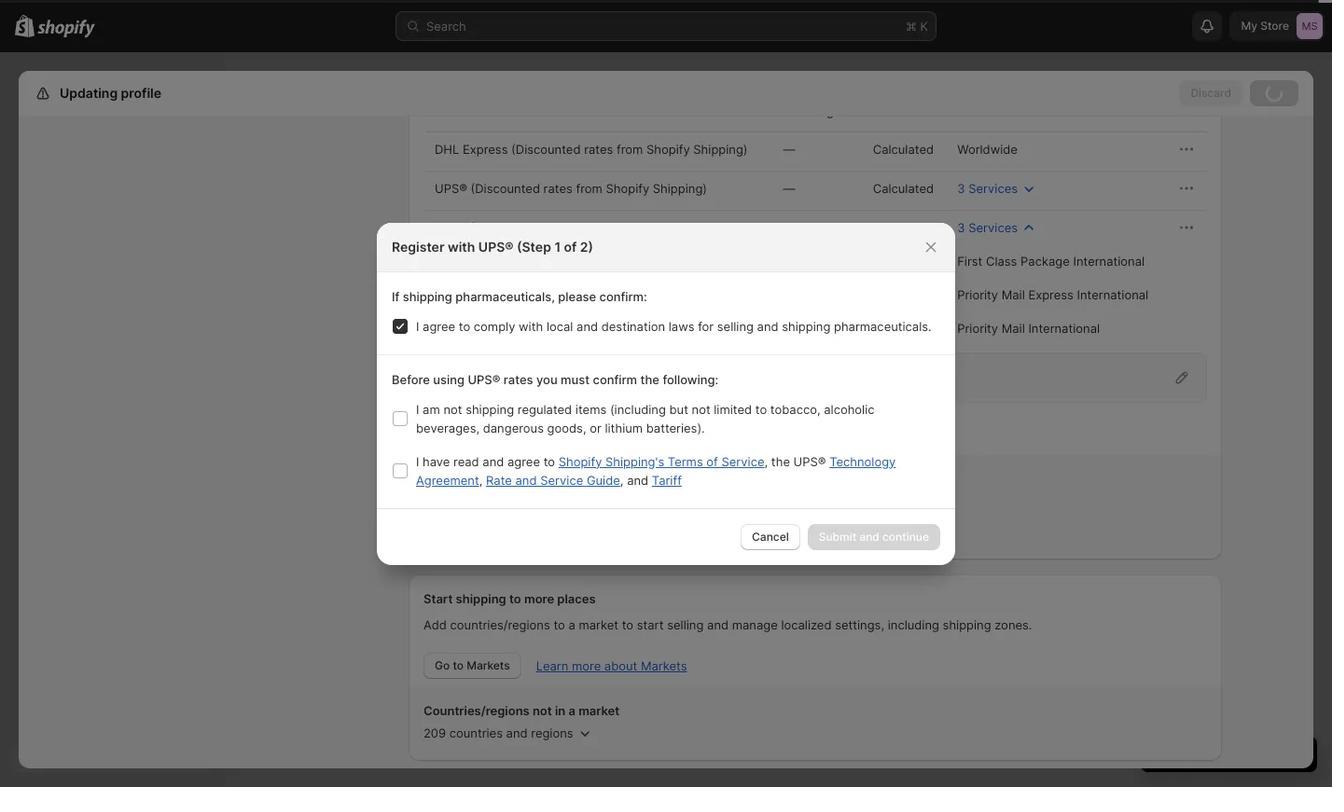 Task type: vqa. For each thing, say whether or not it's contained in the screenshot.
the left Service
yes



Task type: describe. For each thing, give the bounding box(es) containing it.
1 vertical spatial with
[[519, 319, 543, 334]]

orders protected with shopify-powered
[[439, 370, 671, 385]]

(including
[[610, 402, 666, 417]]

usps (discounted rates from shopify shipping)
[[435, 220, 707, 235]]

tobacco,
[[771, 402, 821, 417]]

1 markets from the left
[[467, 659, 510, 673]]

1 horizontal spatial service
[[722, 454, 765, 469]]

ups® left the (step
[[479, 238, 514, 254]]

and right local
[[577, 319, 598, 334]]

updating
[[60, 85, 118, 101]]

agreement
[[416, 473, 479, 488]]

confirm
[[593, 372, 637, 387]]

places
[[557, 592, 596, 606]]

items
[[576, 402, 607, 417]]

cancel button
[[741, 524, 800, 550]]

settings
[[56, 85, 109, 101]]

2 vertical spatial international
[[1029, 321, 1100, 336]]

0 countries and regions button
[[457, 489, 613, 515]]

market for to
[[579, 618, 619, 633]]

register with ups® (step 1 of 2) dialog
[[0, 223, 1332, 565]]

usps
[[435, 220, 467, 235]]

worldwide
[[958, 142, 1018, 157]]

including
[[888, 618, 940, 633]]

to up countries/regions
[[509, 592, 521, 606]]

0 horizontal spatial of
[[564, 238, 577, 254]]

shipping left the zones.
[[943, 618, 991, 633]]

or
[[590, 420, 602, 435]]

to up rate and service guide link
[[544, 454, 555, 469]]

add rate
[[435, 427, 481, 441]]

3 for 3 services button
[[958, 181, 965, 196]]

manage
[[732, 618, 778, 633]]

am
[[423, 402, 440, 417]]

priority for priority mail international
[[958, 321, 998, 336]]

guide
[[587, 473, 620, 488]]

0 vertical spatial agree
[[423, 319, 455, 334]]

3 services button
[[946, 175, 1050, 202]]

1 horizontal spatial express
[[1029, 287, 1074, 302]]

1 horizontal spatial more
[[572, 659, 601, 674]]

comply
[[474, 319, 515, 334]]

shopify shipping's terms of service link
[[559, 454, 765, 469]]

read
[[454, 454, 479, 469]]

i agree to comply with local and destination laws for selling and shipping pharmaceuticals.
[[416, 319, 932, 334]]

lithium
[[605, 420, 643, 435]]

if
[[392, 289, 400, 304]]

add for add countries/regions to a market to start selling and manage localized settings, including shipping zones.
[[424, 618, 447, 633]]

for
[[698, 319, 714, 334]]

limited
[[714, 402, 752, 417]]

2 horizontal spatial ,
[[765, 454, 768, 469]]

countries/regions not in a market
[[424, 704, 620, 718]]

but
[[669, 402, 688, 417]]

tariff
[[652, 473, 682, 488]]

ups® right the using
[[468, 372, 501, 387]]

shipping inside i am not shipping regulated items (including but not limited to tobacco, alcoholic beverages, dangerous goods, or lithium batteries).
[[466, 402, 514, 417]]

terms
[[668, 454, 703, 469]]

0 horizontal spatial service
[[540, 473, 583, 488]]

i for i am not shipping regulated items (including but not limited to tobacco, alcoholic beverages, dangerous goods, or lithium batteries).
[[416, 402, 419, 417]]

pharmaceuticals,
[[456, 289, 555, 304]]

profile
[[121, 85, 161, 101]]

3 services for 3 services button
[[958, 181, 1018, 196]]

zones.
[[995, 618, 1032, 633]]

covered
[[481, 472, 529, 487]]

must
[[561, 372, 590, 387]]

selling inside settings dialog
[[667, 618, 704, 633]]

shipping left pharmaceuticals.
[[782, 319, 831, 334]]

and inside button
[[525, 495, 546, 509]]

first
[[958, 254, 983, 269]]

register
[[392, 238, 445, 254]]

rate
[[460, 427, 481, 441]]

— for ups® (discounted rates from shopify shipping)
[[783, 181, 795, 196]]

dangerous
[[483, 420, 544, 435]]

i am not shipping regulated items (including but not limited to tobacco, alcoholic beverages, dangerous goods, or lithium batteries).
[[416, 402, 875, 435]]

shipping's
[[606, 454, 665, 469]]

pharmaceuticals.
[[834, 319, 932, 334]]

not covered by your shipping zones
[[457, 472, 667, 487]]

rate and service guide link
[[486, 473, 620, 488]]

cancel
[[752, 530, 789, 544]]

⌘ k
[[906, 19, 928, 34]]

ups® inside settings dialog
[[435, 181, 467, 196]]

countries/regions
[[450, 618, 550, 633]]

3 services for 3 services dropdown button
[[958, 220, 1018, 235]]

0 horizontal spatial not
[[444, 402, 462, 417]]

0 horizontal spatial ,
[[479, 473, 483, 488]]

technology agreement
[[416, 454, 896, 488]]

first class package international
[[958, 254, 1145, 269]]

page loading bar progress bar
[[0, 0, 1332, 3]]

selling inside register with ups® (step 1 of 2) dialog
[[717, 319, 754, 334]]

0 vertical spatial express
[[463, 142, 508, 157]]

0 vertical spatial the
[[641, 372, 660, 387]]

countries for 0
[[468, 495, 522, 509]]

destination
[[602, 319, 665, 334]]

by
[[532, 472, 546, 487]]

from for ups® (discounted rates from shopify shipping)
[[576, 181, 603, 196]]

transit
[[873, 104, 912, 118]]

name
[[479, 104, 511, 118]]

learn more about markets link
[[536, 659, 687, 674]]

goods,
[[547, 420, 586, 435]]

0 vertical spatial services
[[958, 104, 1007, 118]]

in
[[555, 704, 566, 718]]

rate
[[486, 473, 512, 488]]

settings,
[[835, 618, 885, 633]]

please
[[558, 289, 596, 304]]

to inside "go to markets" link
[[453, 659, 464, 673]]

dhl
[[435, 142, 459, 157]]

priority for priority mail express international
[[958, 287, 998, 302]]

shipping right if
[[403, 289, 452, 304]]

— for dhl express (discounted rates from shopify shipping)
[[783, 142, 795, 157]]



Task type: locate. For each thing, give the bounding box(es) containing it.
ups®
[[435, 181, 467, 196], [479, 238, 514, 254], [468, 372, 501, 387], [794, 454, 826, 469]]

add
[[435, 427, 457, 441], [424, 618, 447, 633]]

market down places
[[579, 618, 619, 633]]

, up cancel
[[765, 454, 768, 469]]

and down the countries/regions not in a market
[[506, 726, 528, 741]]

2 3 from the top
[[958, 220, 965, 235]]

agree
[[423, 319, 455, 334], [508, 454, 540, 469]]

calculated for usps (discounted rates from shopify shipping)
[[873, 220, 934, 235]]

international for first class package international
[[1073, 254, 1145, 269]]

about
[[604, 659, 638, 674]]

shipping up countries/regions
[[456, 592, 506, 606]]

add down 'start'
[[424, 618, 447, 633]]

market for in
[[579, 704, 620, 718]]

2 horizontal spatial not
[[692, 402, 711, 417]]

1 horizontal spatial not
[[533, 704, 552, 718]]

2 vertical spatial services
[[969, 220, 1018, 235]]

agree up by
[[508, 454, 540, 469]]

1 vertical spatial a
[[569, 704, 576, 718]]

protected
[[482, 370, 538, 385]]

countries inside "button"
[[449, 726, 503, 741]]

0 vertical spatial more
[[524, 592, 554, 606]]

regions down , rate and service guide , and tariff on the bottom of the page
[[550, 495, 592, 509]]

2 mail from the top
[[1002, 321, 1025, 336]]

services up 'class'
[[969, 220, 1018, 235]]

0 vertical spatial with
[[448, 238, 475, 254]]

services for 3 services button
[[969, 181, 1018, 196]]

settings dialog
[[19, 0, 1314, 769]]

0 vertical spatial countries
[[468, 495, 522, 509]]

1 — from the top
[[783, 142, 795, 157]]

1 vertical spatial regions
[[531, 726, 573, 741]]

more right learn
[[572, 659, 601, 674]]

mail for international
[[1002, 321, 1025, 336]]

1 vertical spatial express
[[1029, 287, 1074, 302]]

the down tobacco,
[[771, 454, 790, 469]]

2 calculated from the top
[[873, 181, 934, 196]]

with down usps
[[448, 238, 475, 254]]

mail down 'class'
[[1002, 287, 1025, 302]]

shipping) for ups® (discounted rates from shopify shipping)
[[653, 181, 707, 196]]

from for usps (discounted rates from shopify shipping)
[[576, 220, 602, 235]]

shopify inside register with ups® (step 1 of 2) dialog
[[559, 454, 602, 469]]

services
[[958, 104, 1007, 118], [969, 181, 1018, 196], [969, 220, 1018, 235]]

2 — from the top
[[783, 181, 795, 196]]

and inside "button"
[[506, 726, 528, 741]]

0 vertical spatial calculated
[[873, 142, 934, 157]]

2 vertical spatial —
[[783, 220, 795, 235]]

a for to
[[569, 618, 576, 633]]

and down 'shipping's'
[[627, 473, 649, 488]]

2 vertical spatial (discounted
[[470, 220, 540, 235]]

service
[[722, 454, 765, 469], [540, 473, 583, 488]]

to left start
[[622, 618, 634, 633]]

not
[[457, 472, 478, 487]]

using
[[433, 372, 465, 387]]

add for add rate
[[435, 427, 457, 441]]

technology agreement link
[[416, 454, 896, 488]]

of right 1
[[564, 238, 577, 254]]

services inside button
[[969, 181, 1018, 196]]

3 services button
[[946, 215, 1050, 241]]

and up rate
[[483, 454, 504, 469]]

3 inside button
[[958, 181, 965, 196]]

and right for
[[757, 319, 779, 334]]

0 vertical spatial a
[[569, 618, 576, 633]]

to left comply
[[459, 319, 470, 334]]

add left rate
[[435, 427, 457, 441]]

countries for 209
[[449, 726, 503, 741]]

1 vertical spatial service
[[540, 473, 583, 488]]

1 vertical spatial (discounted
[[471, 181, 540, 196]]

rates inside register with ups® (step 1 of 2) dialog
[[504, 372, 533, 387]]

and down by
[[525, 495, 546, 509]]

before using ups® rates you must confirm the following:
[[392, 372, 719, 387]]

,
[[765, 454, 768, 469], [479, 473, 483, 488], [620, 473, 624, 488]]

priority mail international
[[958, 321, 1100, 336]]

0 horizontal spatial express
[[463, 142, 508, 157]]

shipping) for usps (discounted rates from shopify shipping)
[[653, 220, 707, 235]]

2 vertical spatial shipping)
[[653, 220, 707, 235]]

0 horizontal spatial the
[[641, 372, 660, 387]]

you
[[536, 372, 558, 387]]

international down priority mail express international
[[1029, 321, 1100, 336]]

add countries/regions to a market to start selling and manage localized settings, including shipping zones.
[[424, 618, 1032, 633]]

services up the worldwide
[[958, 104, 1007, 118]]

⌘
[[906, 19, 917, 34]]

1 mail from the top
[[1002, 287, 1025, 302]]

— for usps (discounted rates from shopify shipping)
[[783, 220, 795, 235]]

to right limited
[[756, 402, 767, 417]]

1 horizontal spatial agree
[[508, 454, 540, 469]]

calculated for dhl express (discounted rates from shopify shipping)
[[873, 142, 934, 157]]

3 services inside button
[[958, 181, 1018, 196]]

learn more about markets
[[536, 659, 687, 674]]

express down "first class package international"
[[1029, 287, 1074, 302]]

of right terms
[[707, 454, 718, 469]]

express right dhl
[[463, 142, 508, 157]]

2 vertical spatial i
[[416, 454, 419, 469]]

mail for express
[[1002, 287, 1025, 302]]

0 vertical spatial market
[[579, 618, 619, 633]]

—
[[783, 142, 795, 157], [783, 181, 795, 196], [783, 220, 795, 235]]

1 vertical spatial priority
[[958, 321, 998, 336]]

rates up ups® (discounted rates from shopify shipping)
[[584, 142, 613, 157]]

from up 2) on the left of the page
[[576, 220, 602, 235]]

confirm:
[[600, 289, 647, 304]]

2 market from the top
[[579, 704, 620, 718]]

countries down rate
[[468, 495, 522, 509]]

regions down in
[[531, 726, 573, 741]]

1
[[555, 238, 561, 254]]

to inside i am not shipping regulated items (including but not limited to tobacco, alcoholic beverages, dangerous goods, or lithium batteries).
[[756, 402, 767, 417]]

0 vertical spatial add
[[435, 427, 457, 441]]

0 vertical spatial of
[[564, 238, 577, 254]]

, down i have read and agree to shopify shipping's terms of service , the ups®
[[620, 473, 624, 488]]

ups® left technology
[[794, 454, 826, 469]]

i have read and agree to shopify shipping's terms of service , the ups®
[[416, 454, 826, 469]]

1 horizontal spatial selling
[[717, 319, 754, 334]]

(step
[[517, 238, 551, 254]]

the up (including
[[641, 372, 660, 387]]

mail
[[1002, 287, 1025, 302], [1002, 321, 1025, 336]]

markets right about
[[641, 659, 687, 674]]

not right but
[[692, 402, 711, 417]]

to
[[459, 319, 470, 334], [756, 402, 767, 417], [544, 454, 555, 469], [509, 592, 521, 606], [554, 618, 565, 633], [622, 618, 634, 633], [453, 659, 464, 673]]

3 — from the top
[[783, 220, 795, 235]]

a for in
[[569, 704, 576, 718]]

from up ups® (discounted rates from shopify shipping)
[[617, 142, 643, 157]]

mail down priority mail express international
[[1002, 321, 1025, 336]]

calculated for ups® (discounted rates from shopify shipping)
[[873, 181, 934, 196]]

zones
[[632, 472, 667, 487]]

to right go
[[453, 659, 464, 673]]

shipping up dangerous
[[466, 402, 514, 417]]

2 vertical spatial calculated
[[873, 220, 934, 235]]

shopify-
[[569, 370, 620, 385]]

0 vertical spatial selling
[[717, 319, 754, 334]]

calculated
[[873, 142, 934, 157], [873, 181, 934, 196], [873, 220, 934, 235]]

1 vertical spatial market
[[579, 704, 620, 718]]

shipping down i have read and agree to shopify shipping's terms of service , the ups®
[[578, 472, 629, 487]]

rates up the usps (discounted rates from shopify shipping)
[[544, 181, 573, 196]]

0 vertical spatial priority
[[958, 287, 998, 302]]

3
[[958, 181, 965, 196], [958, 220, 965, 235]]

2)
[[580, 238, 593, 254]]

countries/regions
[[424, 704, 530, 718]]

1 calculated from the top
[[873, 142, 934, 157]]

with up "regulated"
[[541, 370, 566, 385]]

carrier name
[[437, 104, 511, 118]]

0 countries and regions
[[457, 495, 592, 509]]

1 3 services from the top
[[958, 181, 1018, 196]]

rates left you at the top of the page
[[504, 372, 533, 387]]

from down the dhl express (discounted rates from shopify shipping)
[[576, 181, 603, 196]]

0 horizontal spatial agree
[[423, 319, 455, 334]]

1 vertical spatial 3 services
[[958, 220, 1018, 235]]

1 vertical spatial mail
[[1002, 321, 1025, 336]]

of
[[564, 238, 577, 254], [707, 454, 718, 469]]

shopify
[[647, 142, 690, 157], [606, 181, 650, 196], [606, 220, 649, 235], [559, 454, 602, 469]]

carrier
[[437, 104, 476, 118]]

services for 3 services dropdown button
[[969, 220, 1018, 235]]

1 3 from the top
[[958, 181, 965, 196]]

more left places
[[524, 592, 554, 606]]

0 vertical spatial —
[[783, 142, 795, 157]]

agree up the using
[[423, 319, 455, 334]]

0 horizontal spatial markets
[[467, 659, 510, 673]]

and left the "manage"
[[707, 618, 729, 633]]

1 horizontal spatial the
[[771, 454, 790, 469]]

regions inside 0 countries and regions button
[[550, 495, 592, 509]]

time
[[916, 104, 941, 118]]

markets down countries/regions
[[467, 659, 510, 673]]

updating profile
[[60, 85, 161, 101]]

not inside settings dialog
[[533, 704, 552, 718]]

regions for 0 countries and regions
[[550, 495, 592, 509]]

3 services up 'class'
[[958, 220, 1018, 235]]

1 horizontal spatial of
[[707, 454, 718, 469]]

1 vertical spatial agree
[[508, 454, 540, 469]]

0 vertical spatial service
[[722, 454, 765, 469]]

class
[[986, 254, 1017, 269]]

3 services down the worldwide
[[958, 181, 1018, 196]]

3 for 3 services dropdown button
[[958, 220, 965, 235]]

to down places
[[554, 618, 565, 633]]

with left local
[[519, 319, 543, 334]]

0
[[457, 495, 465, 509]]

(discounted for usps
[[470, 220, 540, 235]]

2 priority from the top
[[958, 321, 998, 336]]

orders
[[439, 370, 478, 385]]

register with ups® (step 1 of 2)
[[392, 238, 593, 254]]

more
[[524, 592, 554, 606], [572, 659, 601, 674]]

1 vertical spatial countries
[[449, 726, 503, 741]]

regulated
[[518, 402, 572, 417]]

(discounted for ups®
[[471, 181, 540, 196]]

handling
[[783, 104, 834, 118]]

i inside i am not shipping regulated items (including but not limited to tobacco, alcoholic beverages, dangerous goods, or lithium batteries).
[[416, 402, 419, 417]]

with inside settings dialog
[[541, 370, 566, 385]]

before
[[392, 372, 430, 387]]

0 vertical spatial i
[[416, 319, 419, 334]]

services up 3 services dropdown button
[[969, 181, 1018, 196]]

3 i from the top
[[416, 454, 419, 469]]

0 vertical spatial mail
[[1002, 287, 1025, 302]]

transit time
[[873, 104, 941, 118]]

not
[[444, 402, 462, 417], [692, 402, 711, 417], [533, 704, 552, 718]]

0 vertical spatial international
[[1073, 254, 1145, 269]]

1 vertical spatial selling
[[667, 618, 704, 633]]

services inside dropdown button
[[969, 220, 1018, 235]]

regions inside '209 countries and regions' "button"
[[531, 726, 573, 741]]

i left have
[[416, 454, 419, 469]]

1 market from the top
[[579, 618, 619, 633]]

shopify image
[[38, 19, 95, 38]]

search
[[426, 19, 466, 34]]

0 vertical spatial regions
[[550, 495, 592, 509]]

markets
[[467, 659, 510, 673], [641, 659, 687, 674]]

start
[[637, 618, 664, 633]]

learn
[[536, 659, 569, 674]]

1 horizontal spatial ,
[[620, 473, 624, 488]]

1 vertical spatial —
[[783, 181, 795, 196]]

international right 'package'
[[1073, 254, 1145, 269]]

international down "first class package international"
[[1077, 287, 1149, 302]]

209
[[424, 726, 446, 741]]

go to markets
[[435, 659, 510, 673]]

0 vertical spatial from
[[617, 142, 643, 157]]

1 vertical spatial of
[[707, 454, 718, 469]]

add rate button
[[424, 422, 492, 448]]

2 i from the top
[[416, 402, 419, 417]]

3 calculated from the top
[[873, 220, 934, 235]]

1 a from the top
[[569, 618, 576, 633]]

1 vertical spatial add
[[424, 618, 447, 633]]

i
[[416, 319, 419, 334], [416, 402, 419, 417], [416, 454, 419, 469]]

countries down countries/regions
[[449, 726, 503, 741]]

1 priority from the top
[[958, 287, 998, 302]]

ups® up usps
[[435, 181, 467, 196]]

1 vertical spatial shipping)
[[653, 181, 707, 196]]

and up 0 countries and regions at the left bottom
[[516, 473, 537, 488]]

1 vertical spatial more
[[572, 659, 601, 674]]

0 vertical spatial shipping)
[[694, 142, 748, 157]]

3 services
[[958, 181, 1018, 196], [958, 220, 1018, 235]]

market right in
[[579, 704, 620, 718]]

local
[[547, 319, 573, 334]]

0 vertical spatial 3 services
[[958, 181, 1018, 196]]

have
[[423, 454, 450, 469]]

localized
[[781, 618, 832, 633]]

rates up 1
[[543, 220, 572, 235]]

1 vertical spatial the
[[771, 454, 790, 469]]

0 horizontal spatial more
[[524, 592, 554, 606]]

0 horizontal spatial selling
[[667, 618, 704, 633]]

countries inside button
[[468, 495, 522, 509]]

1 horizontal spatial markets
[[641, 659, 687, 674]]

selling right for
[[717, 319, 754, 334]]

1 vertical spatial i
[[416, 402, 419, 417]]

0 vertical spatial (discounted
[[511, 142, 581, 157]]

, rate and service guide , and tariff
[[479, 473, 682, 488]]

a down places
[[569, 618, 576, 633]]

countries
[[468, 495, 522, 509], [449, 726, 503, 741]]

package
[[1021, 254, 1070, 269]]

carrier name button
[[434, 93, 532, 129]]

1 i from the top
[[416, 319, 419, 334]]

3 up first
[[958, 220, 965, 235]]

go to markets link
[[424, 653, 521, 679]]

not up beverages,
[[444, 402, 462, 417]]

3 inside dropdown button
[[958, 220, 965, 235]]

international for priority mail express international
[[1077, 287, 1149, 302]]

3 down the worldwide
[[958, 181, 965, 196]]

2 vertical spatial from
[[576, 220, 602, 235]]

1 vertical spatial services
[[969, 181, 1018, 196]]

fee
[[837, 104, 856, 118]]

not left in
[[533, 704, 552, 718]]

and
[[577, 319, 598, 334], [757, 319, 779, 334], [483, 454, 504, 469], [516, 473, 537, 488], [627, 473, 649, 488], [525, 495, 546, 509], [707, 618, 729, 633], [506, 726, 528, 741]]

2 3 services from the top
[[958, 220, 1018, 235]]

2 a from the top
[[569, 704, 576, 718]]

2 vertical spatial with
[[541, 370, 566, 385]]

i for i agree to comply with local and destination laws for selling and shipping pharmaceuticals.
[[416, 319, 419, 334]]

tariff link
[[652, 473, 682, 488]]

powered
[[620, 370, 671, 385]]

following:
[[663, 372, 719, 387]]

i up before
[[416, 319, 419, 334]]

selling right start
[[667, 618, 704, 633]]

1 vertical spatial calculated
[[873, 181, 934, 196]]

0 vertical spatial 3
[[958, 181, 965, 196]]

1 vertical spatial international
[[1077, 287, 1149, 302]]

a right in
[[569, 704, 576, 718]]

add inside button
[[435, 427, 457, 441]]

3 services inside dropdown button
[[958, 220, 1018, 235]]

regions
[[550, 495, 592, 509], [531, 726, 573, 741]]

dhl express (discounted rates from shopify shipping)
[[435, 142, 748, 157]]

start shipping to more places
[[424, 592, 596, 606]]

2 markets from the left
[[641, 659, 687, 674]]

ups® (discounted rates from shopify shipping)
[[435, 181, 707, 196]]

i left am
[[416, 402, 419, 417]]

beverages,
[[416, 420, 480, 435]]

regions for 209 countries and regions
[[531, 726, 573, 741]]

1 vertical spatial from
[[576, 181, 603, 196]]

1 vertical spatial 3
[[958, 220, 965, 235]]

laws
[[669, 319, 695, 334]]

, right not
[[479, 473, 483, 488]]



